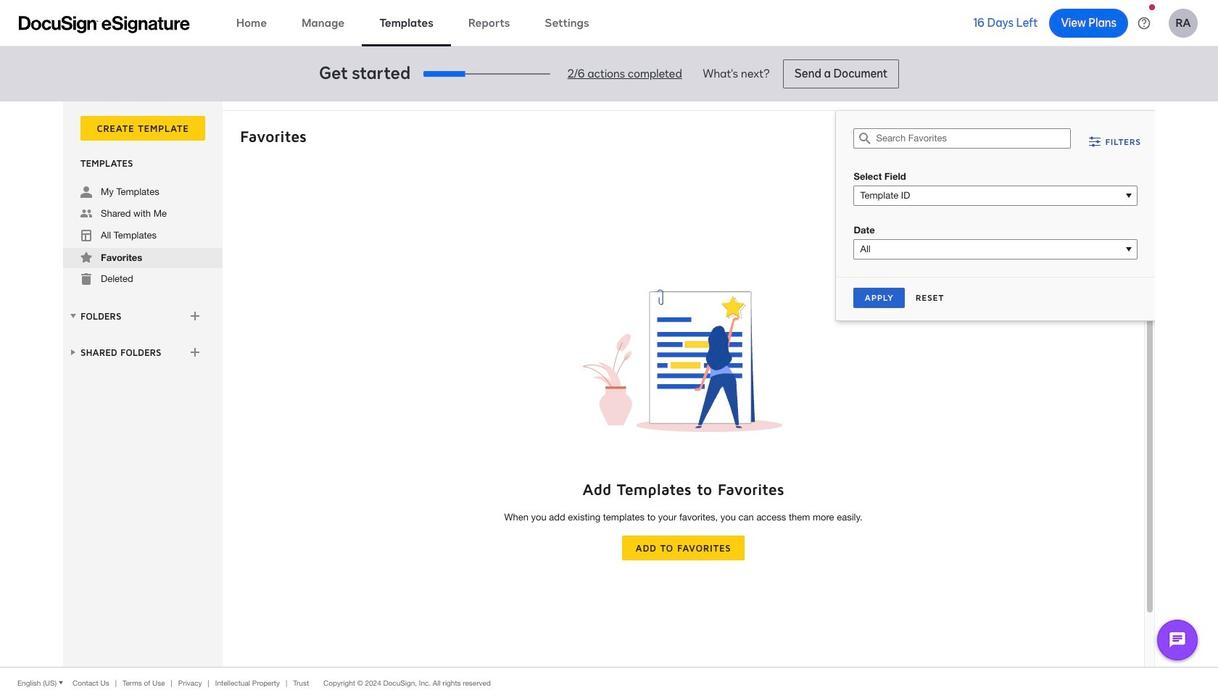 Task type: describe. For each thing, give the bounding box(es) containing it.
trash image
[[81, 273, 92, 285]]

shared image
[[81, 208, 92, 220]]

view shared folders image
[[67, 347, 79, 358]]

more info region
[[0, 667, 1218, 698]]

view folders image
[[67, 310, 79, 322]]

docusign esignature image
[[19, 16, 190, 33]]

Search Favorites text field
[[876, 129, 1071, 148]]



Task type: locate. For each thing, give the bounding box(es) containing it.
user image
[[81, 186, 92, 198]]

templates image
[[81, 230, 92, 242]]

secondary navigation region
[[63, 102, 1159, 667]]

star filled image
[[81, 252, 92, 263]]



Task type: vqa. For each thing, say whether or not it's contained in the screenshot.
DocuSign eSignature IMAGE
yes



